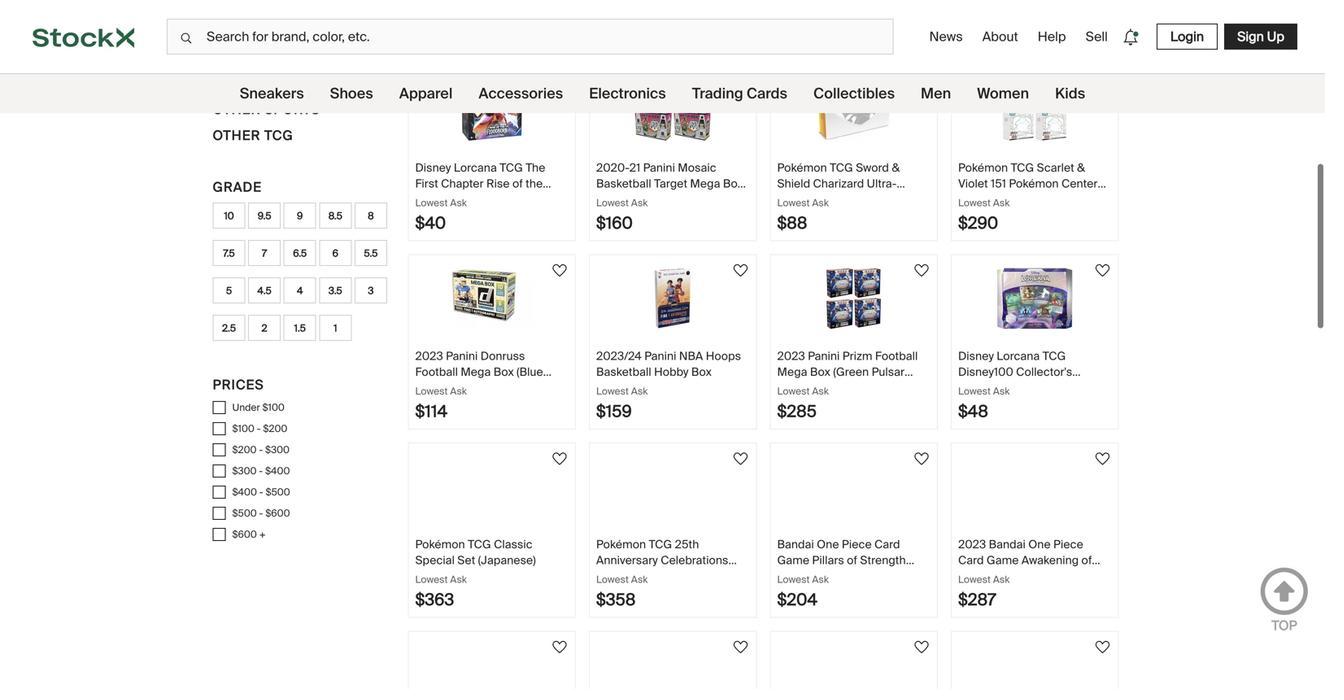 Task type: vqa. For each thing, say whether or not it's contained in the screenshot.
TCG for Pokémon TCG Scarlet & Violet 151 Pokémon Center Elite Trainer Box 4x Lot
yes



Task type: locate. For each thing, give the bounding box(es) containing it.
1 vertical spatial card
[[959, 553, 985, 568]]

$500 up $600 +
[[232, 507, 257, 520]]

2 horizontal spatial booster
[[1025, 569, 1067, 584]]

2023
[[416, 349, 443, 364], [778, 349, 806, 364], [959, 537, 987, 552]]

1 other from the top
[[213, 101, 261, 118]]

booster inside bandai one piece card game pillars of strength booster box (op-03) (english)
[[778, 569, 820, 584]]

4x inside 2020-21 panini mosaic basketball target mega box (reactive yellow prizms) (8 packs) 4x lot
[[634, 207, 647, 222]]

prizms) up $285
[[778, 380, 817, 395]]

shoes
[[330, 84, 373, 103]]

0 horizontal spatial card
[[875, 537, 901, 552]]

rise for $40
[[487, 176, 510, 191]]

$230
[[959, 24, 999, 45]]

tcg up charizard
[[830, 160, 854, 175]]

prizms) left (8
[[684, 192, 723, 207]]

lorcana up chapter
[[454, 160, 497, 175]]

2023 inside 2023 panini donruss football mega box (blue scope)
[[416, 349, 443, 364]]

2 & from the left
[[1078, 160, 1086, 175]]

lot down yellow
[[650, 207, 667, 222]]

0 horizontal spatial mega
[[461, 364, 491, 380]]

box inside 2020-21 panini mosaic basketball target mega box (reactive yellow prizms) (8 packs) 4x lot
[[723, 176, 744, 191]]

follow image for $287
[[1094, 449, 1113, 469]]

elite down violet
[[959, 192, 982, 207]]

box down pillars
[[822, 569, 843, 584]]

2023 up new
[[959, 537, 987, 552]]

panini for 2023 panini prizm football mega box (green pulsar prizms) 4x lot
[[808, 349, 840, 364]]

the down collector's
[[1038, 380, 1055, 395]]

ask inside the lowest ask $204
[[813, 573, 829, 586]]

0 horizontal spatial floodborn
[[416, 192, 470, 207]]

0 vertical spatial lorcana
[[454, 160, 497, 175]]

0 horizontal spatial rise
[[487, 176, 510, 191]]

0 vertical spatial $200
[[263, 422, 288, 435]]

mega down mosaic
[[691, 176, 721, 191]]

tcg inside pokémon tcg sword & shield charizard ultra- premium collection box
[[830, 160, 854, 175]]

- down 'under $100'
[[257, 422, 261, 435]]

center inside pokémon tcg scarlet & violet 151 pokémon center elite trainer box 4x lot
[[1062, 176, 1098, 191]]

one up awakening
[[1029, 537, 1051, 552]]

5.5
[[364, 247, 378, 259]]

one up pillars
[[817, 537, 840, 552]]

sword
[[856, 160, 890, 175]]

packs)
[[597, 207, 631, 222]]

floodborn down "first"
[[416, 192, 470, 207]]

ultra-
[[867, 176, 897, 191]]

151
[[991, 176, 1007, 191]]

1 vertical spatial prizms)
[[778, 380, 817, 395]]

other sports
[[213, 101, 321, 118]]

1 vertical spatial rise
[[999, 380, 1022, 395]]

2 piece from the left
[[1054, 537, 1084, 552]]

0 vertical spatial $300
[[265, 444, 290, 456]]

$600 left +
[[232, 528, 257, 541]]

1 horizontal spatial one
[[1029, 537, 1051, 552]]

lot down (green
[[835, 380, 852, 395]]

grade
[[213, 179, 262, 196]]

tcg inside pokémon tcg classic special set (japanese) lowest ask $363
[[468, 537, 491, 552]]

follow image
[[550, 72, 570, 92], [1094, 72, 1113, 92], [731, 261, 751, 280], [912, 261, 932, 280], [1094, 261, 1113, 280], [550, 449, 570, 469], [912, 638, 932, 657], [1094, 638, 1113, 657]]

0 horizontal spatial 2023
[[416, 349, 443, 364]]

women link
[[978, 74, 1030, 113]]

$500
[[266, 486, 290, 499], [232, 507, 257, 520]]

1 horizontal spatial elite
[[959, 192, 982, 207]]

of right awakening
[[1082, 553, 1093, 568]]

football up pulsar
[[876, 349, 918, 364]]

$100 up $100 - $200
[[262, 401, 285, 414]]

basketball down 2023/24
[[597, 364, 652, 380]]

0 vertical spatial rise
[[487, 176, 510, 191]]

follow image for $285
[[912, 261, 932, 280]]

panini
[[644, 160, 676, 175], [446, 349, 478, 364], [645, 349, 677, 364], [808, 349, 840, 364]]

1 horizontal spatial football
[[876, 349, 918, 364]]

of inside disney lorcana tcg the first chapter rise of the floodborn illumineer's trove box
[[513, 176, 523, 191]]

(op- down new
[[959, 584, 983, 599]]

- up $500 - $600
[[259, 486, 263, 499]]

2 vertical spatial the
[[959, 569, 976, 584]]

center down scarlet
[[1062, 176, 1098, 191]]

4.5 button
[[248, 278, 281, 304]]

trove
[[536, 192, 564, 207]]

- down $400 - $500
[[259, 507, 263, 520]]

0 horizontal spatial trainer
[[622, 584, 658, 599]]

$48
[[959, 401, 989, 422]]

lowest ask link
[[409, 0, 575, 52], [590, 0, 757, 52], [771, 0, 938, 52]]

2 horizontal spatial 2023
[[959, 537, 987, 552]]

$230 link
[[952, 0, 1119, 52]]

about
[[983, 28, 1019, 45]]

trainer down anniversary
[[622, 584, 658, 599]]

football inside 2023 panini donruss football mega box (blue scope)
[[416, 364, 458, 380]]

box down donruss
[[494, 364, 514, 380]]

rise up pack
[[999, 380, 1022, 395]]

piece up awakening
[[1054, 537, 1084, 552]]

of
[[513, 176, 523, 191], [1025, 380, 1035, 395], [847, 553, 858, 568], [1082, 553, 1093, 568]]

2 horizontal spatial lowest ask
[[778, 8, 829, 21]]

elite for $290
[[959, 192, 982, 207]]

0 vertical spatial trainer
[[984, 192, 1021, 207]]

follow image for $204
[[912, 449, 932, 469]]

lorcana for $48
[[997, 349, 1040, 364]]

follow image for $160
[[731, 72, 751, 92]]

1 horizontal spatial (op-
[[959, 584, 983, 599]]

mega inside 2023 panini donruss football mega box (blue scope)
[[461, 364, 491, 380]]

lowest inside lowest ask $40
[[416, 197, 448, 209]]

6 button
[[319, 240, 352, 266]]

lowest ask $160
[[597, 197, 648, 234]]

0 horizontal spatial $100
[[232, 422, 255, 435]]

1 vertical spatial $400
[[232, 486, 257, 499]]

box down nba
[[692, 364, 712, 380]]

lorcana inside disney lorcana tcg disney100 collector's edition rise of the floodborn booster pack
[[997, 349, 1040, 364]]

box down ultra-
[[885, 192, 905, 207]]

0 vertical spatial prizms)
[[684, 192, 723, 207]]

box up (8
[[723, 176, 744, 191]]

9.5
[[258, 209, 271, 222]]

$159
[[597, 401, 632, 422]]

$40
[[416, 213, 446, 234]]

lowest ask link up the product category switcher element
[[590, 0, 757, 52]]

other for other sports
[[213, 101, 261, 118]]

the up trove
[[526, 176, 543, 191]]

1 horizontal spatial &
[[1078, 160, 1086, 175]]

basketball up (reactive
[[597, 176, 652, 191]]

2 horizontal spatial mega
[[778, 364, 808, 380]]

0 vertical spatial elite
[[959, 192, 982, 207]]

panini inside the 2023 panini prizm football mega box (green pulsar prizms) 4x lot
[[808, 349, 840, 364]]

0 vertical spatial the
[[268, 75, 296, 92]]

lot
[[1062, 192, 1079, 207], [650, 207, 667, 222], [835, 380, 852, 395], [700, 584, 717, 599]]

1 horizontal spatial lowest ask
[[597, 8, 648, 21]]

panini left donruss
[[446, 349, 478, 364]]

1 vertical spatial the
[[526, 160, 546, 175]]

2 horizontal spatial the
[[1038, 380, 1055, 395]]

Search... search field
[[167, 19, 894, 55]]

tcg for pokémon tcg scarlet & violet 151 pokémon center elite trainer box 4x lot
[[1011, 160, 1035, 175]]

tcg inside other tcg button
[[265, 127, 294, 144]]

lorcana
[[454, 160, 497, 175], [997, 349, 1040, 364]]

trading cards link
[[692, 74, 788, 113]]

other down magic:
[[213, 101, 261, 118]]

the inside "2023 bandai one piece card game awakening of the new era booster box (op-05) english"
[[959, 569, 976, 584]]

0 horizontal spatial $400
[[232, 486, 257, 499]]

4x inside pokémon tcg 25th anniversary celebrations pokémon center exclusive elite trainer box 4x lot
[[684, 584, 697, 599]]

0 horizontal spatial game
[[778, 553, 810, 568]]

1 horizontal spatial rise
[[999, 380, 1022, 395]]

0 vertical spatial center
[[1062, 176, 1098, 191]]

0 vertical spatial $600
[[266, 507, 290, 520]]

disney up disney100
[[959, 349, 995, 364]]

1 vertical spatial $500
[[232, 507, 257, 520]]

$200 down $100 - $200
[[232, 444, 257, 456]]

6
[[333, 247, 339, 259]]

lot inside 2020-21 panini mosaic basketball target mega box (reactive yellow prizms) (8 packs) 4x lot
[[650, 207, 667, 222]]

lowest ask for third lowest ask link from right
[[416, 8, 467, 21]]

lot down exclusive
[[700, 584, 717, 599]]

other
[[213, 101, 261, 118], [213, 127, 261, 144]]

1 vertical spatial other
[[213, 127, 261, 144]]

0 horizontal spatial $200
[[232, 444, 257, 456]]

disney
[[416, 160, 451, 175], [959, 349, 995, 364]]

1 piece from the left
[[842, 537, 872, 552]]

$300 down $200 - $300
[[232, 465, 257, 477]]

1 horizontal spatial mega
[[691, 176, 721, 191]]

lot down scarlet
[[1062, 192, 1079, 207]]

news
[[930, 28, 963, 45]]

pulsar
[[872, 364, 905, 380]]

box down "first"
[[416, 207, 436, 222]]

1 vertical spatial $100
[[232, 422, 255, 435]]

1 horizontal spatial $300
[[265, 444, 290, 456]]

panini for 2023/24 panini nba hoops basketball hobby box lowest ask $159
[[645, 349, 677, 364]]

0 vertical spatial the
[[526, 176, 543, 191]]

$300 - $400
[[232, 465, 290, 477]]

of up illumineer's
[[513, 176, 523, 191]]

0 horizontal spatial $500
[[232, 507, 257, 520]]

$600
[[266, 507, 290, 520], [232, 528, 257, 541]]

3 lowest ask from the left
[[778, 8, 829, 21]]

of up pack
[[1025, 380, 1035, 395]]

1 horizontal spatial prizms)
[[778, 380, 817, 395]]

0 horizontal spatial prizms)
[[684, 192, 723, 207]]

1 vertical spatial trainer
[[622, 584, 658, 599]]

booster up (english)
[[778, 569, 820, 584]]

pokémon up the shield
[[778, 160, 828, 175]]

bandai inside bandai one piece card game pillars of strength booster box (op-03) (english)
[[778, 537, 815, 552]]

the left new
[[959, 569, 976, 584]]

2 game from the left
[[987, 553, 1019, 568]]

2023 inside the 2023 panini prizm football mega box (green pulsar prizms) 4x lot
[[778, 349, 806, 364]]

box down scarlet
[[1023, 192, 1044, 207]]

game
[[778, 553, 810, 568], [987, 553, 1019, 568]]

other down other sports button
[[213, 127, 261, 144]]

1 vertical spatial lorcana
[[997, 349, 1040, 364]]

tcg left scarlet
[[1011, 160, 1035, 175]]

2023 panini prizm football mega box (green pulsar prizms) 4x lot image
[[797, 268, 911, 329]]

floodborn inside disney lorcana tcg the first chapter rise of the floodborn illumineer's trove box
[[416, 192, 470, 207]]

2023 up the lowest ask $285
[[778, 349, 806, 364]]

0 vertical spatial $400
[[265, 465, 290, 477]]

2 one from the left
[[1029, 537, 1051, 552]]

1 horizontal spatial game
[[987, 553, 1019, 568]]

elite down anniversary
[[597, 584, 620, 599]]

2.5 button
[[213, 315, 245, 341]]

7 button
[[248, 240, 281, 266]]

2023 for $287
[[959, 537, 987, 552]]

piece
[[842, 537, 872, 552], [1054, 537, 1084, 552]]

donruss
[[481, 349, 525, 364]]

tcg
[[265, 127, 294, 144], [500, 160, 523, 175], [830, 160, 854, 175], [1011, 160, 1035, 175], [1043, 349, 1067, 364], [468, 537, 491, 552], [649, 537, 673, 552]]

of inside disney lorcana tcg disney100 collector's edition rise of the floodborn booster pack
[[1025, 380, 1035, 395]]

2 bandai from the left
[[989, 537, 1026, 552]]

7.5
[[223, 247, 235, 259]]

lowest inside lowest ask $88
[[778, 197, 810, 209]]

0 horizontal spatial lowest ask
[[416, 8, 467, 21]]

&
[[892, 160, 900, 175], [1078, 160, 1086, 175]]

bandai one piece card game pillars of strength booster box (op-03) (english)
[[778, 537, 907, 599]]

2 basketball from the top
[[597, 364, 652, 380]]

collectibles
[[814, 84, 895, 103]]

$100 - $200
[[232, 422, 288, 435]]

0 horizontal spatial the
[[526, 176, 543, 191]]

collectibles link
[[814, 74, 895, 113]]

elite inside pokémon tcg 25th anniversary celebrations pokémon center exclusive elite trainer box 4x lot
[[597, 584, 620, 599]]

tcg left 25th
[[649, 537, 673, 552]]

panini up target
[[644, 160, 676, 175]]

$290
[[959, 213, 999, 234]]

under
[[232, 401, 260, 414]]

0 horizontal spatial the
[[268, 75, 296, 92]]

panini for 2023 panini donruss football mega box (blue scope)
[[446, 349, 478, 364]]

game up (english)
[[778, 553, 810, 568]]

lowest ask $285
[[778, 385, 829, 422]]

0 vertical spatial other
[[213, 101, 261, 118]]

rise
[[487, 176, 510, 191], [999, 380, 1022, 395]]

mega for $114
[[461, 364, 491, 380]]

floodborn down collector's
[[1058, 380, 1112, 395]]

box down celebrations
[[661, 584, 682, 599]]

0 horizontal spatial $600
[[232, 528, 257, 541]]

rise inside disney lorcana tcg the first chapter rise of the floodborn illumineer's trove box
[[487, 176, 510, 191]]

$287
[[959, 590, 997, 610]]

one
[[817, 537, 840, 552], [1029, 537, 1051, 552]]

mega up the lowest ask $285
[[778, 364, 808, 380]]

booster down awakening
[[1025, 569, 1067, 584]]

2 lowest ask from the left
[[597, 8, 648, 21]]

tcg inside pokémon tcg scarlet & violet 151 pokémon center elite trainer box 4x lot
[[1011, 160, 1035, 175]]

1 horizontal spatial lowest ask link
[[590, 0, 757, 52]]

lowest
[[416, 8, 448, 21], [597, 8, 629, 21], [778, 8, 810, 21], [416, 197, 448, 209], [597, 197, 629, 209], [778, 197, 810, 209], [959, 197, 991, 209], [416, 385, 448, 398], [597, 385, 629, 398], [778, 385, 810, 398], [959, 385, 991, 398], [416, 573, 448, 586], [597, 573, 629, 586], [778, 573, 810, 586], [959, 573, 991, 586]]

basketball for $159
[[597, 364, 652, 380]]

prizms) inside the 2023 panini prizm football mega box (green pulsar prizms) 4x lot
[[778, 380, 817, 395]]

& right scarlet
[[1078, 160, 1086, 175]]

0 vertical spatial basketball
[[597, 176, 652, 191]]

lorcana for $40
[[454, 160, 497, 175]]

6.5 button
[[284, 240, 316, 266]]

trainer for $290
[[984, 192, 1021, 207]]

pokémon inside pokémon tcg classic special set (japanese) lowest ask $363
[[416, 537, 465, 552]]

1 bandai from the left
[[778, 537, 815, 552]]

celebrations
[[661, 553, 729, 568]]

1 vertical spatial $600
[[232, 528, 257, 541]]

the for $40
[[526, 176, 543, 191]]

floodborn inside disney lorcana tcg disney100 collector's edition rise of the floodborn booster pack
[[1058, 380, 1112, 395]]

1 horizontal spatial bandai
[[989, 537, 1026, 552]]

ask inside lowest ask $88
[[813, 197, 829, 209]]

2 lowest ask link from the left
[[590, 0, 757, 52]]

pokémon up yu-gi-oh! at the top of page
[[213, 23, 285, 40]]

1 vertical spatial basketball
[[597, 364, 652, 380]]

$600 up +
[[266, 507, 290, 520]]

2 horizontal spatial lowest ask link
[[771, 0, 938, 52]]

pokémon for pokémon tcg sword & shield charizard ultra- premium collection box
[[778, 160, 828, 175]]

bandai up era on the right bottom of the page
[[989, 537, 1026, 552]]

lowest ask for 2nd lowest ask link from the right
[[597, 8, 648, 21]]

notification unread icon image
[[1120, 26, 1143, 49]]

(op- inside "2023 bandai one piece card game awakening of the new era booster box (op-05) english"
[[959, 584, 983, 599]]

violet
[[959, 176, 989, 191]]

0 vertical spatial disney
[[416, 160, 451, 175]]

1 horizontal spatial card
[[959, 553, 985, 568]]

set
[[458, 553, 476, 568]]

football up scope)
[[416, 364, 458, 380]]

the inside disney lorcana tcg disney100 collector's edition rise of the floodborn booster pack
[[1038, 380, 1055, 395]]

lot inside the 2023 panini prizm football mega box (green pulsar prizms) 4x lot
[[835, 380, 852, 395]]

tcg inside disney lorcana tcg the first chapter rise of the floodborn illumineer's trove box
[[500, 160, 523, 175]]

1 lowest ask from the left
[[416, 8, 467, 21]]

1 horizontal spatial booster
[[959, 396, 1001, 411]]

disney lorcana tcg disney100 collector's edition rise of the floodborn booster pack image
[[979, 268, 1093, 329]]

box left (green
[[811, 364, 831, 380]]

one inside "2023 bandai one piece card game awakening of the new era booster box (op-05) english"
[[1029, 537, 1051, 552]]

pokémon up anniversary
[[597, 537, 646, 552]]

1 horizontal spatial floodborn
[[1058, 380, 1112, 395]]

bandai
[[778, 537, 815, 552], [989, 537, 1026, 552]]

ask inside the lowest ask $160
[[632, 197, 648, 209]]

0 horizontal spatial (op-
[[846, 569, 870, 584]]

the inside disney lorcana tcg the first chapter rise of the floodborn illumineer's trove box
[[526, 176, 543, 191]]

1 horizontal spatial lorcana
[[997, 349, 1040, 364]]

lowest ask $287
[[959, 573, 1010, 610]]

pokémon
[[213, 23, 285, 40], [778, 160, 828, 175], [959, 160, 1009, 175], [1010, 176, 1059, 191], [416, 537, 465, 552], [597, 537, 646, 552], [597, 569, 646, 584]]

english
[[1003, 584, 1042, 599]]

disney up "first"
[[416, 160, 451, 175]]

center down celebrations
[[649, 569, 685, 584]]

box down awakening
[[1070, 569, 1090, 584]]

1 horizontal spatial $500
[[266, 486, 290, 499]]

help
[[1038, 28, 1067, 45]]

1 vertical spatial disney
[[959, 349, 995, 364]]

0 vertical spatial floodborn
[[416, 192, 470, 207]]

card inside "2023 bandai one piece card game awakening of the new era booster box (op-05) english"
[[959, 553, 985, 568]]

of right pillars
[[847, 553, 858, 568]]

disney lorcana tcg disney100 collector's edition rise of the floodborn booster pack
[[959, 349, 1112, 411]]

0 horizontal spatial &
[[892, 160, 900, 175]]

1 horizontal spatial the
[[526, 160, 546, 175]]

bandai up pillars
[[778, 537, 815, 552]]

0 horizontal spatial $300
[[232, 465, 257, 477]]

lowest ask link up accessories
[[409, 0, 575, 52]]

lowest inside the lowest ask $160
[[597, 197, 629, 209]]

3 button
[[355, 278, 387, 304]]

1 horizontal spatial the
[[959, 569, 976, 584]]

tcg down other sports button
[[265, 127, 294, 144]]

$200 up $200 - $300
[[263, 422, 288, 435]]

tcg for pokémon tcg sword & shield charizard ultra- premium collection box
[[830, 160, 854, 175]]

pokémon up the special
[[416, 537, 465, 552]]

mega down donruss
[[461, 364, 491, 380]]

2023 panini prizm football mega box (green pulsar prizms) 4x lot
[[778, 349, 918, 395]]

1 horizontal spatial 2023
[[778, 349, 806, 364]]

strength
[[861, 553, 907, 568]]

card inside bandai one piece card game pillars of strength booster box (op-03) (english)
[[875, 537, 901, 552]]

0 horizontal spatial bandai
[[778, 537, 815, 552]]

- for $200
[[259, 444, 263, 456]]

2 other from the top
[[213, 127, 261, 144]]

panini up (green
[[808, 349, 840, 364]]

help link
[[1032, 22, 1073, 52]]

0 horizontal spatial one
[[817, 537, 840, 552]]

of for $48
[[1025, 380, 1035, 395]]

$300 up $300 - $400
[[265, 444, 290, 456]]

ask inside lowest ask $290
[[994, 197, 1010, 209]]

box inside bandai one piece card game pillars of strength booster box (op-03) (english)
[[822, 569, 843, 584]]

basketball inside 2023/24 panini nba hoops basketball hobby box lowest ask $159
[[597, 364, 652, 380]]

-
[[257, 422, 261, 435], [259, 444, 263, 456], [259, 465, 263, 477], [259, 486, 263, 499], [259, 507, 263, 520]]

1 horizontal spatial piece
[[1054, 537, 1084, 552]]

1 game from the left
[[778, 553, 810, 568]]

1 horizontal spatial center
[[1062, 176, 1098, 191]]

pokémon tcg scarlet & violet 151 pokémon center elite trainer box 4x lot
[[959, 160, 1098, 207]]

card up new
[[959, 553, 985, 568]]

(japanese)
[[478, 553, 536, 568]]

1 vertical spatial center
[[649, 569, 685, 584]]

tcg up set
[[468, 537, 491, 552]]

piece up strength at right
[[842, 537, 872, 552]]

follow image
[[731, 72, 751, 92], [912, 72, 932, 92], [550, 261, 570, 280], [731, 449, 751, 469], [912, 449, 932, 469], [1094, 449, 1113, 469], [550, 638, 570, 657], [731, 638, 751, 657]]

trading cards
[[692, 84, 788, 103]]

- down $200 - $300
[[259, 465, 263, 477]]

trainer inside pokémon tcg 25th anniversary celebrations pokémon center exclusive elite trainer box 4x lot
[[622, 584, 658, 599]]

1 vertical spatial $200
[[232, 444, 257, 456]]

1 one from the left
[[817, 537, 840, 552]]

the down oh!
[[268, 75, 296, 92]]

elite for $358
[[597, 584, 620, 599]]

1 vertical spatial floodborn
[[1058, 380, 1112, 395]]

2023 up scope)
[[416, 349, 443, 364]]

1 lowest ask link from the left
[[409, 0, 575, 52]]

bandai inside "2023 bandai one piece card game awakening of the new era booster box (op-05) english"
[[989, 537, 1026, 552]]

elite inside pokémon tcg scarlet & violet 151 pokémon center elite trainer box 4x lot
[[959, 192, 982, 207]]

box inside pokémon tcg sword & shield charizard ultra- premium collection box
[[885, 192, 905, 207]]

0 horizontal spatial disney
[[416, 160, 451, 175]]

other for other tcg
[[213, 127, 261, 144]]

1 horizontal spatial $200
[[263, 422, 288, 435]]

panini inside 2023 panini donruss football mega box (blue scope)
[[446, 349, 478, 364]]

booster down edition
[[959, 396, 1001, 411]]

0 horizontal spatial football
[[416, 364, 458, 380]]

pokémon for pokémon tcg scarlet & violet 151 pokémon center elite trainer box 4x lot
[[959, 160, 1009, 175]]

1 horizontal spatial disney
[[959, 349, 995, 364]]

10 button
[[213, 203, 245, 229]]

lot inside pokémon tcg scarlet & violet 151 pokémon center elite trainer box 4x lot
[[1062, 192, 1079, 207]]

tcg up collector's
[[1043, 349, 1067, 364]]

football
[[876, 349, 918, 364], [416, 364, 458, 380]]

stockx logo image
[[33, 27, 134, 48]]

sneakers
[[240, 84, 304, 103]]

1 vertical spatial the
[[1038, 380, 1055, 395]]

1 horizontal spatial trainer
[[984, 192, 1021, 207]]

trainer down 151
[[984, 192, 1021, 207]]

the up trove
[[526, 160, 546, 175]]

pack
[[1004, 396, 1029, 411]]

disney inside disney lorcana tcg disney100 collector's edition rise of the floodborn booster pack
[[959, 349, 995, 364]]

disney inside disney lorcana tcg the first chapter rise of the floodborn illumineer's trove box
[[416, 160, 451, 175]]

0 vertical spatial card
[[875, 537, 901, 552]]

0 horizontal spatial piece
[[842, 537, 872, 552]]

- up $300 - $400
[[259, 444, 263, 456]]

tcg for pokémon tcg 25th anniversary celebrations pokémon center exclusive elite trainer box 4x lot
[[649, 537, 673, 552]]

center inside pokémon tcg 25th anniversary celebrations pokémon center exclusive elite trainer box 4x lot
[[649, 569, 685, 584]]

(op- down strength at right
[[846, 569, 870, 584]]

rise up illumineer's
[[487, 176, 510, 191]]

$100 down under
[[232, 422, 255, 435]]

3 lowest ask link from the left
[[771, 0, 938, 52]]

mega inside the 2023 panini prizm football mega box (green pulsar prizms) 4x lot
[[778, 364, 808, 380]]

$500 up $500 - $600
[[266, 486, 290, 499]]

1 basketball from the top
[[597, 176, 652, 191]]

tcg inside pokémon tcg 25th anniversary celebrations pokémon center exclusive elite trainer box 4x lot
[[649, 537, 673, 552]]

1 & from the left
[[892, 160, 900, 175]]

0 horizontal spatial lowest ask link
[[409, 0, 575, 52]]

men
[[921, 84, 952, 103]]

& up ultra-
[[892, 160, 900, 175]]

& inside pokémon tcg scarlet & violet 151 pokémon center elite trainer box 4x lot
[[1078, 160, 1086, 175]]

lowest inside 2023/24 panini nba hoops basketball hobby box lowest ask $159
[[597, 385, 629, 398]]

men link
[[921, 74, 952, 113]]

booster inside "2023 bandai one piece card game awakening of the new era booster box (op-05) english"
[[1025, 569, 1067, 584]]

lorcana inside disney lorcana tcg the first chapter rise of the floodborn illumineer's trove box
[[454, 160, 497, 175]]

2023 inside "2023 bandai one piece card game awakening of the new era booster box (op-05) english"
[[959, 537, 987, 552]]

the for $287
[[959, 569, 976, 584]]

tcg up illumineer's
[[500, 160, 523, 175]]

trainer inside pokémon tcg scarlet & violet 151 pokémon center elite trainer box 4x lot
[[984, 192, 1021, 207]]

football inside the 2023 panini prizm football mega box (green pulsar prizms) 4x lot
[[876, 349, 918, 364]]

mega for $285
[[778, 364, 808, 380]]

& inside pokémon tcg sword & shield charizard ultra- premium collection box
[[892, 160, 900, 175]]

& for $88
[[892, 160, 900, 175]]

1 horizontal spatial $400
[[265, 465, 290, 477]]

$400 down $300 - $400
[[232, 486, 257, 499]]

trainer
[[984, 192, 1021, 207], [622, 584, 658, 599]]

box inside pokémon tcg scarlet & violet 151 pokémon center elite trainer box 4x lot
[[1023, 192, 1044, 207]]

panini inside 2023/24 panini nba hoops basketball hobby box lowest ask $159
[[645, 349, 677, 364]]

0 vertical spatial $100
[[262, 401, 285, 414]]

box inside disney lorcana tcg the first chapter rise of the floodborn illumineer's trove box
[[416, 207, 436, 222]]

9
[[297, 209, 303, 222]]

0 horizontal spatial booster
[[778, 569, 820, 584]]

0 horizontal spatial elite
[[597, 584, 620, 599]]

card up strength at right
[[875, 537, 901, 552]]



Task type: describe. For each thing, give the bounding box(es) containing it.
scope)
[[416, 380, 453, 395]]

2023 panini donruss football mega box (blue scope) image
[[435, 268, 549, 329]]

tcg for pokémon tcg classic special set (japanese) lowest ask $363
[[468, 537, 491, 552]]

apparel
[[399, 84, 453, 103]]

2 button
[[248, 315, 281, 341]]

news link
[[923, 22, 970, 52]]

2.5
[[222, 322, 236, 334]]

mosaic
[[678, 160, 717, 175]]

game inside "2023 bandai one piece card game awakening of the new era booster box (op-05) english"
[[987, 553, 1019, 568]]

3
[[368, 284, 374, 297]]

follow image for $358
[[731, 449, 751, 469]]

$200 - $300
[[232, 444, 290, 456]]

$160
[[597, 213, 633, 234]]

5
[[226, 284, 232, 297]]

of for $287
[[1082, 553, 1093, 568]]

ask inside pokémon tcg classic special set (japanese) lowest ask $363
[[450, 573, 467, 586]]

$358
[[597, 590, 636, 610]]

4 button
[[284, 278, 316, 304]]

follow image for $88
[[912, 72, 932, 92]]

box inside 2023/24 panini nba hoops basketball hobby box lowest ask $159
[[692, 364, 712, 380]]

special
[[416, 553, 455, 568]]

football for $285
[[876, 349, 918, 364]]

the inside button
[[268, 75, 296, 92]]

magic:
[[213, 75, 264, 92]]

$600 +
[[232, 528, 266, 541]]

- for $500
[[259, 507, 263, 520]]

floodborn for $40
[[416, 192, 470, 207]]

+
[[259, 528, 266, 541]]

new
[[979, 569, 1002, 584]]

game inside bandai one piece card game pillars of strength booster box (op-03) (english)
[[778, 553, 810, 568]]

pokémon for pokémon tcg 25th anniversary celebrations pokémon center exclusive elite trainer box 4x lot
[[597, 537, 646, 552]]

ask inside 2023/24 panini nba hoops basketball hobby box lowest ask $159
[[632, 385, 648, 398]]

follow image for $40
[[550, 72, 570, 92]]

ask inside the lowest ask $285
[[813, 385, 829, 398]]

lowest ask $204
[[778, 573, 829, 610]]

ask inside lowest ask $48
[[994, 385, 1010, 398]]

box inside "2023 bandai one piece card game awakening of the new era booster box (op-05) english"
[[1070, 569, 1090, 584]]

back to top image
[[1261, 567, 1310, 616]]

disney lorcana tcg the first chapter rise of the floodborn illumineer's trove box
[[416, 160, 564, 222]]

mega inside 2020-21 panini mosaic basketball target mega box (reactive yellow prizms) (8 packs) 4x lot
[[691, 176, 721, 191]]

product category switcher element
[[0, 74, 1326, 113]]

sell
[[1086, 28, 1109, 45]]

$500 - $600
[[232, 507, 290, 520]]

shoes link
[[330, 74, 373, 113]]

sign
[[1238, 28, 1265, 45]]

follow image for $363
[[550, 449, 570, 469]]

3.5
[[329, 284, 342, 297]]

disney for $48
[[959, 349, 995, 364]]

1 horizontal spatial $600
[[266, 507, 290, 520]]

follow image for $48
[[1094, 261, 1113, 280]]

0 vertical spatial $500
[[266, 486, 290, 499]]

box inside pokémon tcg 25th anniversary celebrations pokémon center exclusive elite trainer box 4x lot
[[661, 584, 682, 599]]

accessories link
[[479, 74, 563, 113]]

1.5 button
[[284, 315, 316, 341]]

lowest inside lowest ask $287
[[959, 573, 991, 586]]

panini inside 2020-21 panini mosaic basketball target mega box (reactive yellow prizms) (8 packs) 4x lot
[[644, 160, 676, 175]]

the inside disney lorcana tcg the first chapter rise of the floodborn illumineer's trove box
[[526, 160, 546, 175]]

$400 - $500
[[232, 486, 290, 499]]

exclusive
[[688, 569, 738, 584]]

login
[[1171, 28, 1205, 45]]

disney lorcana tcg the first chapter rise of the floodborn illumineer's trove box image
[[435, 80, 549, 141]]

of for $40
[[513, 176, 523, 191]]

pokémon button
[[213, 21, 285, 47]]

lowest inside the lowest ask $204
[[778, 573, 810, 586]]

prizm
[[843, 349, 873, 364]]

tcg for other tcg
[[265, 127, 294, 144]]

4x inside the 2023 panini prizm football mega box (green pulsar prizms) 4x lot
[[819, 380, 832, 395]]

8.5 button
[[319, 203, 352, 229]]

lowest ask $358
[[597, 573, 648, 610]]

follow image for $114
[[550, 261, 570, 280]]

2023 for $285
[[778, 349, 806, 364]]

5 button
[[213, 278, 245, 304]]

magic: the gathering
[[213, 75, 382, 92]]

1 vertical spatial $300
[[232, 465, 257, 477]]

(english)
[[778, 584, 822, 599]]

disney for $40
[[416, 160, 451, 175]]

yellow
[[648, 192, 681, 207]]

follow image for $290
[[1094, 72, 1113, 92]]

- for $300
[[259, 465, 263, 477]]

kids
[[1056, 84, 1086, 103]]

ask inside lowest ask $358
[[632, 573, 648, 586]]

ask inside lowest ask $287
[[994, 573, 1010, 586]]

8 button
[[355, 203, 387, 229]]

03)
[[870, 569, 887, 584]]

sign up
[[1238, 28, 1285, 45]]

tcg inside disney lorcana tcg disney100 collector's edition rise of the floodborn booster pack
[[1043, 349, 1067, 364]]

electronics link
[[590, 74, 666, 113]]

nba
[[680, 349, 704, 364]]

pokémon for pokémon tcg classic special set (japanese) lowest ask $363
[[416, 537, 465, 552]]

2023 panini donruss football mega box (blue scope)
[[416, 349, 543, 395]]

piece inside "2023 bandai one piece card game awakening of the new era booster box (op-05) english"
[[1054, 537, 1084, 552]]

basketball for yellow
[[597, 176, 652, 191]]

follow image for $159
[[731, 261, 751, 280]]

- for $400
[[259, 486, 263, 499]]

up
[[1268, 28, 1285, 45]]

the for $48
[[1038, 380, 1055, 395]]

one inside bandai one piece card game pillars of strength booster box (op-03) (english)
[[817, 537, 840, 552]]

2023 for $114
[[416, 349, 443, 364]]

pokémon down anniversary
[[597, 569, 646, 584]]

lowest ask $88
[[778, 197, 829, 234]]

top
[[1273, 617, 1298, 634]]

yu-gi-oh!
[[213, 49, 285, 66]]

cards
[[747, 84, 788, 103]]

of inside bandai one piece card game pillars of strength booster box (op-03) (english)
[[847, 553, 858, 568]]

pokémon down scarlet
[[1010, 176, 1059, 191]]

8.5
[[329, 209, 343, 222]]

1 horizontal spatial $100
[[262, 401, 285, 414]]

pokémon tcg sword & shield charizard ultra-premium collection box image
[[797, 80, 911, 141]]

ask inside lowest ask $114
[[450, 385, 467, 398]]

gathering
[[299, 75, 382, 92]]

illumineer's
[[473, 192, 533, 207]]

pokémon for pokémon
[[213, 23, 285, 40]]

pillars
[[813, 553, 845, 568]]

(8
[[726, 192, 736, 207]]

ask inside lowest ask $40
[[450, 197, 467, 209]]

2023/24
[[597, 349, 642, 364]]

(green
[[834, 364, 869, 380]]

shield
[[778, 176, 811, 191]]

9 button
[[284, 203, 316, 229]]

lowest inside lowest ask $48
[[959, 385, 991, 398]]

disney100
[[959, 364, 1014, 380]]

awakening
[[1022, 553, 1079, 568]]

target
[[655, 176, 688, 191]]

6.5
[[293, 247, 307, 259]]

prizms) inside 2020-21 panini mosaic basketball target mega box (reactive yellow prizms) (8 packs) 4x lot
[[684, 192, 723, 207]]

collector's
[[1017, 364, 1073, 380]]

$88
[[778, 213, 808, 234]]

pokémon tcg 25th anniversary celebrations pokémon center exclusive elite trainer box 4x lot
[[597, 537, 738, 599]]

25th
[[675, 537, 700, 552]]

floodborn for $48
[[1058, 380, 1112, 395]]

- for $100
[[257, 422, 261, 435]]

lowest inside pokémon tcg classic special set (japanese) lowest ask $363
[[416, 573, 448, 586]]

collection
[[828, 192, 882, 207]]

4.5
[[258, 284, 272, 297]]

trading
[[692, 84, 744, 103]]

piece inside bandai one piece card game pillars of strength booster box (op-03) (english)
[[842, 537, 872, 552]]

lowest inside the lowest ask $285
[[778, 385, 810, 398]]

2020-
[[597, 160, 630, 175]]

lowest inside lowest ask $358
[[597, 573, 629, 586]]

2020-21 panini mosaic basketball target mega box (reactive yellow prizms) (8 packs) 4x lot image
[[616, 80, 730, 141]]

21
[[630, 160, 641, 175]]

electronics
[[590, 84, 666, 103]]

05)
[[983, 584, 1000, 599]]

women
[[978, 84, 1030, 103]]

(op- inside bandai one piece card game pillars of strength booster box (op-03) (english)
[[846, 569, 870, 584]]

2020-21 panini mosaic basketball target mega box (reactive yellow prizms) (8 packs) 4x lot
[[597, 160, 744, 222]]

1 button
[[319, 315, 352, 341]]

rise for $48
[[999, 380, 1022, 395]]

other tcg button
[[213, 125, 294, 151]]

9.5 button
[[248, 203, 281, 229]]

magic: the gathering button
[[213, 73, 382, 99]]

2023/24 panini nba hoops basketball hobby box image
[[616, 268, 730, 329]]

about link
[[977, 22, 1025, 52]]

pokémon tcg scarlet & violet 151 pokémon center elite trainer box 4x lot image
[[979, 80, 1093, 141]]

4x inside pokémon tcg scarlet & violet 151 pokémon center elite trainer box 4x lot
[[1046, 192, 1060, 207]]

box inside 2023 panini donruss football mega box (blue scope)
[[494, 364, 514, 380]]

trainer for $358
[[622, 584, 658, 599]]

football for $114
[[416, 364, 458, 380]]

lot inside pokémon tcg 25th anniversary celebrations pokémon center exclusive elite trainer box 4x lot
[[700, 584, 717, 599]]

box inside the 2023 panini prizm football mega box (green pulsar prizms) 4x lot
[[811, 364, 831, 380]]

lowest inside lowest ask $290
[[959, 197, 991, 209]]

& for $290
[[1078, 160, 1086, 175]]

lowest inside lowest ask $114
[[416, 385, 448, 398]]

other tcg
[[213, 127, 294, 144]]

booster inside disney lorcana tcg disney100 collector's edition rise of the floodborn booster pack
[[959, 396, 1001, 411]]



